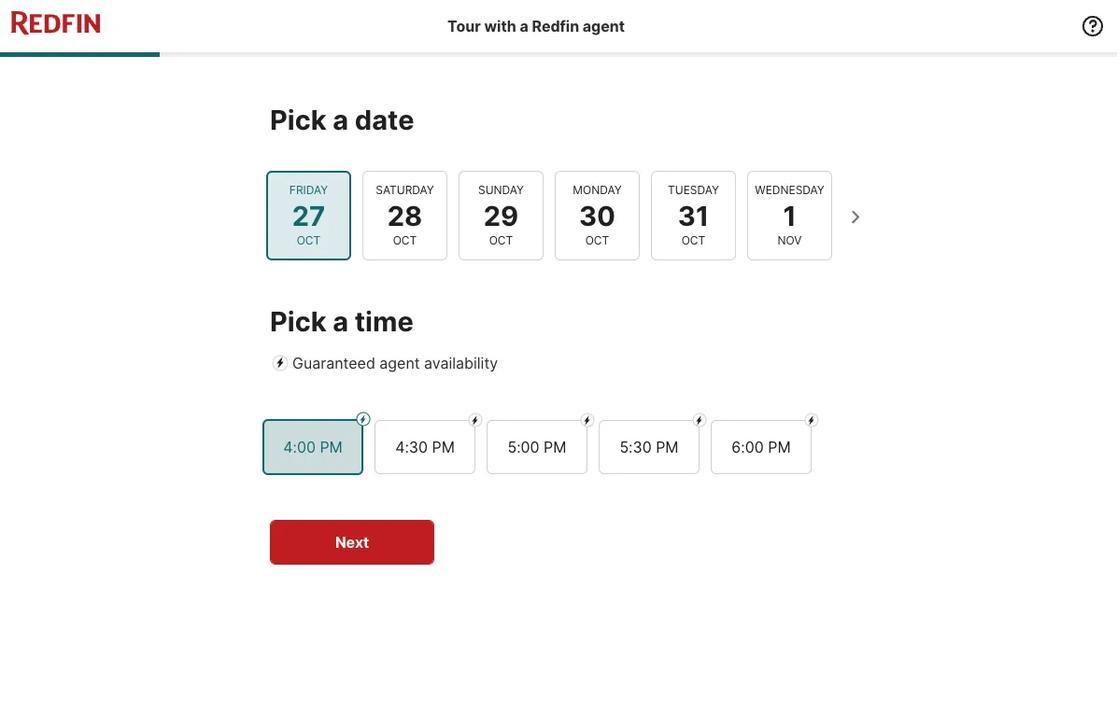 Task type: locate. For each thing, give the bounding box(es) containing it.
0 vertical spatial pick
[[270, 103, 327, 136]]

1 horizontal spatial agent
[[583, 17, 625, 35]]

a left date
[[333, 103, 349, 136]]

oct down 31
[[682, 234, 706, 247]]

oct inside friday 27 oct
[[297, 234, 321, 247]]

5:30 pm button
[[599, 420, 700, 474]]

pm right "6:00"
[[768, 438, 791, 456]]

a up guaranteed
[[333, 306, 349, 338]]

pm for 6:00 pm
[[768, 438, 791, 456]]

pick up friday
[[270, 103, 327, 136]]

1 vertical spatial a
[[333, 103, 349, 136]]

3 oct from the left
[[489, 234, 513, 247]]

5:00
[[508, 438, 540, 456]]

a for time
[[333, 306, 349, 338]]

28
[[388, 199, 423, 232]]

next button
[[270, 520, 435, 565]]

guaranteed agent availability
[[292, 354, 498, 372]]

1 pm from the left
[[320, 438, 343, 456]]

nov
[[778, 234, 802, 247]]

pm inside button
[[432, 438, 455, 456]]

pm for 4:00 pm
[[320, 438, 343, 456]]

agent
[[583, 17, 625, 35], [380, 354, 420, 372]]

1 oct from the left
[[297, 234, 321, 247]]

4 oct from the left
[[586, 234, 610, 247]]

saturday
[[376, 183, 434, 197]]

date
[[355, 103, 414, 136]]

2 pick from the top
[[270, 306, 327, 338]]

4:00
[[283, 438, 316, 456]]

pm right the 4:30 at the bottom left of page
[[432, 438, 455, 456]]

oct down 30
[[586, 234, 610, 247]]

pm right the 5:00
[[544, 438, 567, 456]]

5:30 pm
[[620, 438, 679, 456]]

pm for 4:30 pm
[[432, 438, 455, 456]]

1 vertical spatial agent
[[380, 354, 420, 372]]

a
[[520, 17, 529, 35], [333, 103, 349, 136], [333, 306, 349, 338]]

6:00
[[732, 438, 764, 456]]

pick a time
[[270, 306, 414, 338]]

saturday 28 oct
[[376, 183, 434, 247]]

1 vertical spatial pick
[[270, 306, 327, 338]]

3 pm from the left
[[544, 438, 567, 456]]

pick up guaranteed
[[270, 306, 327, 338]]

pick
[[270, 103, 327, 136], [270, 306, 327, 338]]

oct inside the monday 30 oct
[[586, 234, 610, 247]]

oct for 28
[[393, 234, 417, 247]]

pm inside "button"
[[544, 438, 567, 456]]

availability
[[424, 354, 498, 372]]

oct for 30
[[586, 234, 610, 247]]

5 pm from the left
[[768, 438, 791, 456]]

1 pick from the top
[[270, 103, 327, 136]]

monday
[[573, 183, 622, 197]]

progress bar
[[0, 52, 1118, 57]]

5:00 pm
[[508, 438, 567, 456]]

5:00 pm button
[[487, 420, 588, 474]]

2 pm from the left
[[432, 438, 455, 456]]

oct inside the saturday 28 oct
[[393, 234, 417, 247]]

oct inside sunday 29 oct
[[489, 234, 513, 247]]

4 pm from the left
[[656, 438, 679, 456]]

oct down 29
[[489, 234, 513, 247]]

pm
[[320, 438, 343, 456], [432, 438, 455, 456], [544, 438, 567, 456], [656, 438, 679, 456], [768, 438, 791, 456]]

pm right 5:30
[[656, 438, 679, 456]]

2 vertical spatial a
[[333, 306, 349, 338]]

friday
[[290, 183, 328, 197]]

oct
[[297, 234, 321, 247], [393, 234, 417, 247], [489, 234, 513, 247], [586, 234, 610, 247], [682, 234, 706, 247]]

wednesday 1 nov
[[755, 183, 825, 247]]

pm inside button
[[320, 438, 343, 456]]

oct down 28
[[393, 234, 417, 247]]

5 oct from the left
[[682, 234, 706, 247]]

oct down 27
[[297, 234, 321, 247]]

pick for pick a date
[[270, 103, 327, 136]]

oct inside tuesday 31 oct
[[682, 234, 706, 247]]

agent right the redfin
[[583, 17, 625, 35]]

27
[[292, 199, 325, 232]]

pm right 4:00
[[320, 438, 343, 456]]

0 horizontal spatial agent
[[380, 354, 420, 372]]

agent down time
[[380, 354, 420, 372]]

a right with
[[520, 17, 529, 35]]

2 oct from the left
[[393, 234, 417, 247]]



Task type: vqa. For each thing, say whether or not it's contained in the screenshot.
bottom the Baths
no



Task type: describe. For each thing, give the bounding box(es) containing it.
redfin
[[532, 17, 579, 35]]

0 vertical spatial a
[[520, 17, 529, 35]]

next image
[[840, 202, 870, 232]]

friday 27 oct
[[290, 183, 328, 247]]

4:30 pm button
[[375, 420, 476, 474]]

5:30
[[620, 438, 652, 456]]

pm for 5:30 pm
[[656, 438, 679, 456]]

4:00 pm button
[[263, 419, 364, 475]]

tuesday
[[668, 183, 719, 197]]

monday 30 oct
[[573, 183, 622, 247]]

tuesday 31 oct
[[668, 183, 719, 247]]

guaranteed
[[292, 354, 376, 372]]

a for date
[[333, 103, 349, 136]]

sunday
[[478, 183, 524, 197]]

1
[[783, 199, 797, 232]]

tour with a redfin agent
[[448, 17, 625, 35]]

next
[[335, 533, 369, 552]]

oct for 29
[[489, 234, 513, 247]]

6:00 pm button
[[711, 420, 812, 474]]

oct for 27
[[297, 234, 321, 247]]

tour
[[448, 17, 481, 35]]

pick a date
[[270, 103, 414, 136]]

time
[[355, 306, 414, 338]]

29
[[484, 199, 519, 232]]

pick for pick a time
[[270, 306, 327, 338]]

0 vertical spatial agent
[[583, 17, 625, 35]]

sunday 29 oct
[[478, 183, 524, 247]]

6:00 pm
[[732, 438, 791, 456]]

4:30 pm
[[395, 438, 455, 456]]

with
[[485, 17, 517, 35]]

30
[[579, 199, 616, 232]]

4:30
[[395, 438, 428, 456]]

pm for 5:00 pm
[[544, 438, 567, 456]]

31
[[678, 199, 709, 232]]

4:00 pm
[[283, 438, 343, 456]]

wednesday
[[755, 183, 825, 197]]

oct for 31
[[682, 234, 706, 247]]



